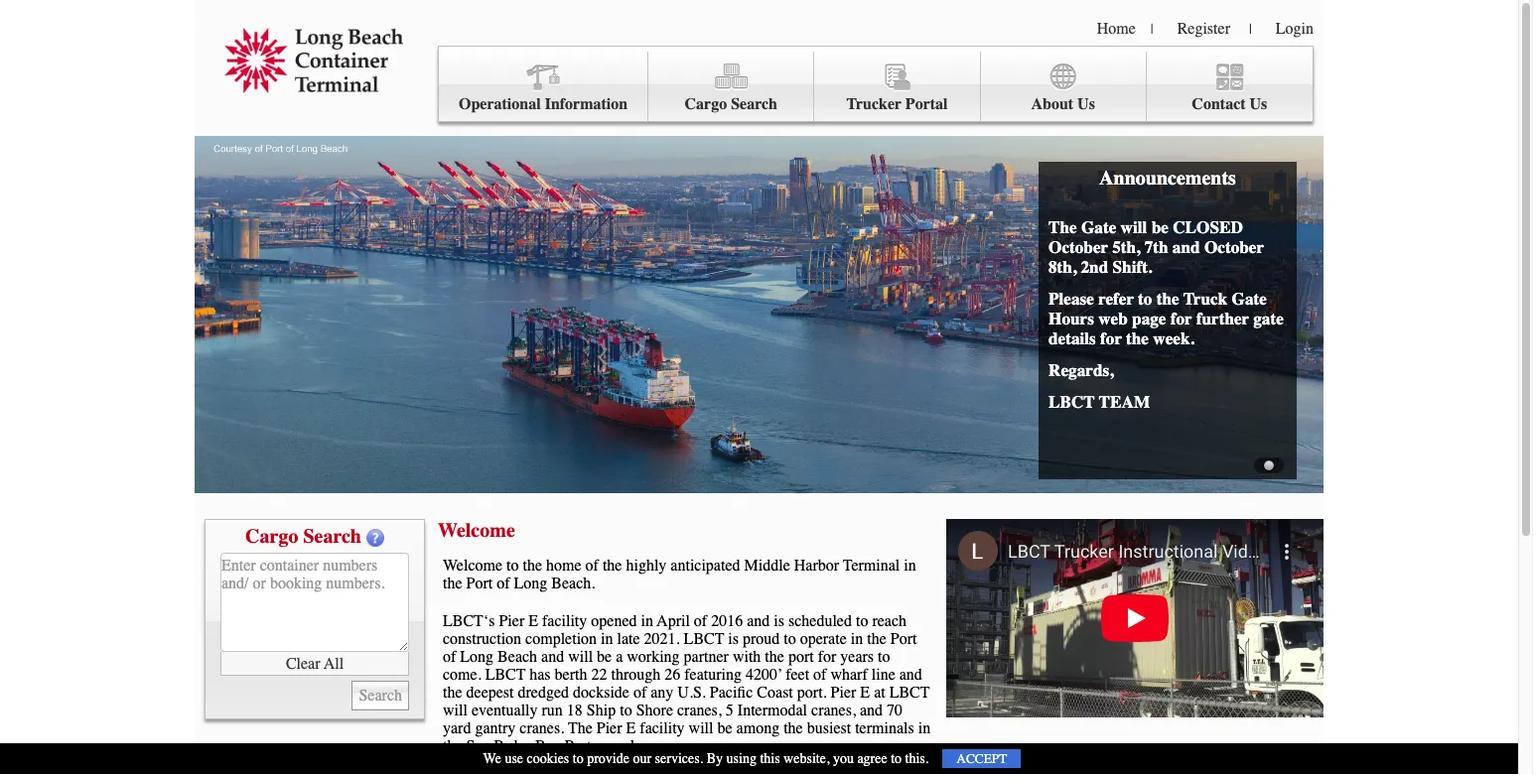 Task type: vqa. For each thing, say whether or not it's contained in the screenshot.
951-
no



Task type: locate. For each thing, give the bounding box(es) containing it.
1 vertical spatial search
[[303, 525, 361, 548]]

1 | from the left
[[1151, 21, 1153, 38]]

1 vertical spatial e
[[860, 684, 870, 702]]

us right about
[[1077, 95, 1095, 113]]

1 horizontal spatial e
[[626, 720, 636, 738]]

0 vertical spatial welcome
[[438, 519, 515, 542]]

to
[[1138, 289, 1152, 309], [506, 557, 519, 575], [856, 613, 868, 631], [784, 631, 796, 648], [878, 648, 890, 666], [620, 702, 632, 720], [573, 751, 584, 768], [891, 751, 902, 768]]

for right details
[[1100, 329, 1122, 349]]

pier right port.
[[831, 684, 856, 702]]

2 us from the left
[[1250, 95, 1267, 113]]

to right refer in the top of the page
[[1138, 289, 1152, 309]]

e left shore
[[626, 720, 636, 738]]

will down come.
[[443, 702, 468, 720]]

further
[[1196, 309, 1249, 329]]

to left home
[[506, 557, 519, 575]]

Enter container numbers and/ or booking numbers. text field
[[220, 553, 409, 652]]

1 horizontal spatial cargo
[[685, 95, 727, 113]]

2 vertical spatial be
[[717, 720, 732, 738]]

0 vertical spatial pier
[[499, 613, 525, 631]]

the left san at left bottom
[[443, 738, 462, 756]]

contact us link
[[1147, 52, 1313, 122]]

october up truck
[[1204, 237, 1264, 257]]

2nd
[[1081, 257, 1108, 277]]

in
[[904, 557, 916, 575], [641, 613, 653, 631], [601, 631, 613, 648], [851, 631, 863, 648], [918, 720, 931, 738]]

1 horizontal spatial cranes,
[[811, 702, 856, 720]]

cranes, down wharf
[[811, 702, 856, 720]]

operational information
[[459, 95, 628, 113]]

lbct team
[[1049, 392, 1150, 412]]

gate right truck
[[1232, 289, 1267, 309]]

search
[[731, 95, 778, 113], [303, 525, 361, 548]]

will
[[1121, 217, 1147, 237], [568, 648, 593, 666], [443, 702, 468, 720], [689, 720, 713, 738]]

the inside the gate will be closed october 5th, 7th and october 8th, 2nd shift.
[[1049, 217, 1077, 237]]

0 horizontal spatial the
[[568, 720, 593, 738]]

0 horizontal spatial cargo
[[245, 525, 298, 548]]

0 horizontal spatial port
[[466, 575, 493, 593]]

1 horizontal spatial pier
[[597, 720, 622, 738]]

be up "by"
[[717, 720, 732, 738]]

0 horizontal spatial october
[[1049, 237, 1108, 257]]

clear all button
[[220, 652, 409, 676]]

0 horizontal spatial gate
[[1081, 217, 1116, 237]]

0 horizontal spatial search
[[303, 525, 361, 548]]

us for contact us
[[1250, 95, 1267, 113]]

of right home
[[585, 557, 599, 575]]

accept button
[[943, 750, 1021, 769]]

pier up provide
[[597, 720, 622, 738]]

and left 70 on the right of page
[[860, 702, 883, 720]]

the up website,
[[784, 720, 803, 738]]

information
[[545, 95, 628, 113]]

trucker portal
[[846, 95, 948, 113]]

you
[[833, 751, 854, 768]]

facility up services. on the left bottom of page
[[640, 720, 685, 738]]

is
[[774, 613, 784, 631], [728, 631, 739, 648]]

announcements
[[1099, 167, 1236, 190]]

0 horizontal spatial cranes,
[[677, 702, 722, 720]]

a
[[616, 648, 623, 666]]

the left week.
[[1126, 329, 1149, 349]]

lbct
[[1049, 392, 1095, 412], [684, 631, 724, 648], [485, 666, 526, 684], [889, 684, 930, 702]]

cargo inside cargo search link
[[685, 95, 727, 113]]

port right bay
[[565, 738, 591, 756]]

2 horizontal spatial for
[[1171, 309, 1192, 329]]

2021.
[[644, 631, 680, 648]]

22
[[591, 666, 607, 684]]

by
[[707, 751, 723, 768]]

long
[[514, 575, 547, 593], [460, 648, 494, 666]]

regards,​
[[1049, 360, 1114, 380]]

gate up 2nd
[[1081, 217, 1116, 237]]

0 vertical spatial gate
[[1081, 217, 1116, 237]]

e up beach
[[528, 613, 538, 631]]

cranes, left 5
[[677, 702, 722, 720]]

| left login
[[1249, 21, 1252, 38]]

0 vertical spatial search
[[731, 95, 778, 113]]

0 vertical spatial cargo
[[685, 95, 727, 113]]

0 horizontal spatial pier
[[499, 613, 525, 631]]

is left proud
[[728, 631, 739, 648]]

will inside the gate will be closed october 5th, 7th and october 8th, 2nd shift.
[[1121, 217, 1147, 237]]

1 horizontal spatial is
[[774, 613, 784, 631]]

week.
[[1153, 329, 1194, 349]]

0 vertical spatial long
[[514, 575, 547, 593]]

1 horizontal spatial october
[[1204, 237, 1264, 257]]

facility down beach.
[[542, 613, 587, 631]]

0 horizontal spatial us
[[1077, 95, 1095, 113]]

1 us from the left
[[1077, 95, 1095, 113]]

0 horizontal spatial long
[[460, 648, 494, 666]]

the left port
[[765, 648, 784, 666]]

port up line
[[890, 631, 917, 648]]

october
[[1049, 237, 1108, 257], [1204, 237, 1264, 257]]

0 horizontal spatial e
[[528, 613, 538, 631]]

feet
[[786, 666, 809, 684]]

long inside lbct's pier e facility opened in april of 2016 and is scheduled to reach construction completion in late 2021.  lbct is proud to operate in the port of long beach and will be a working partner with the port for years to come.  lbct has berth 22 through 26 featuring 4200' feet of wharf line and the deepest dredged dockside of any u.s. pacific coast port. pier e at lbct will eventually run 18 ship to shore cranes, 5 intermodal cranes, and 70 yard gantry cranes. the pier e facility will be among the busiest terminals in the san pedro bay port complex.
[[460, 648, 494, 666]]

for right page
[[1171, 309, 1192, 329]]

1 vertical spatial gate
[[1232, 289, 1267, 309]]

welcome inside welcome to the home of the highly anticipated middle harbor terminal in the port of long beach.
[[443, 557, 502, 575]]

menu bar containing operational information
[[438, 46, 1314, 122]]

0 horizontal spatial for
[[818, 648, 836, 666]]

the up 8th,
[[1049, 217, 1077, 237]]

1 vertical spatial cargo
[[245, 525, 298, 548]]

1 vertical spatial facility
[[640, 720, 685, 738]]

please
[[1049, 289, 1094, 309]]

1 horizontal spatial long
[[514, 575, 547, 593]]

of left any
[[633, 684, 647, 702]]

0 horizontal spatial |
[[1151, 21, 1153, 38]]

gate inside the gate will be closed october 5th, 7th and october 8th, 2nd shift.
[[1081, 217, 1116, 237]]

e
[[528, 613, 538, 631], [860, 684, 870, 702], [626, 720, 636, 738]]

will left the a
[[568, 648, 593, 666]]

us
[[1077, 95, 1095, 113], [1250, 95, 1267, 113]]

gate
[[1253, 309, 1284, 329]]

2 october from the left
[[1204, 237, 1264, 257]]

pier up beach
[[499, 613, 525, 631]]

2 horizontal spatial port
[[890, 631, 917, 648]]

is left scheduled
[[774, 613, 784, 631]]

0 vertical spatial be
[[1152, 217, 1169, 237]]

gantry
[[475, 720, 516, 738]]

facility
[[542, 613, 587, 631], [640, 720, 685, 738]]

in right late
[[641, 613, 653, 631]]

1 vertical spatial cargo search
[[245, 525, 361, 548]]

port
[[466, 575, 493, 593], [890, 631, 917, 648], [565, 738, 591, 756]]

has
[[530, 666, 551, 684]]

1 horizontal spatial |
[[1249, 21, 1252, 38]]

the left highly at the left bottom of page
[[603, 557, 622, 575]]

2 vertical spatial port
[[565, 738, 591, 756]]

the
[[1157, 289, 1179, 309], [1126, 329, 1149, 349], [523, 557, 542, 575], [603, 557, 622, 575], [443, 575, 462, 593], [867, 631, 886, 648], [765, 648, 784, 666], [443, 684, 462, 702], [784, 720, 803, 738], [443, 738, 462, 756]]

long left beach.
[[514, 575, 547, 593]]

be left the a
[[597, 648, 612, 666]]

1 horizontal spatial cargo search
[[685, 95, 778, 113]]

1 october from the left
[[1049, 237, 1108, 257]]

the up line
[[867, 631, 886, 648]]

accept
[[957, 752, 1007, 767]]

use
[[505, 751, 523, 768]]

in left late
[[601, 631, 613, 648]]

0 vertical spatial cargo search
[[685, 95, 778, 113]]

1 horizontal spatial the
[[1049, 217, 1077, 237]]

port up lbct's
[[466, 575, 493, 593]]

1 vertical spatial welcome
[[443, 557, 502, 575]]

trucker portal link
[[815, 52, 981, 122]]

0 vertical spatial port
[[466, 575, 493, 593]]

1 vertical spatial be
[[597, 648, 612, 666]]

clear
[[286, 655, 320, 673]]

| right home
[[1151, 21, 1153, 38]]

the left home
[[523, 557, 542, 575]]

be
[[1152, 217, 1169, 237], [597, 648, 612, 666], [717, 720, 732, 738]]

us right contact
[[1250, 95, 1267, 113]]

1 vertical spatial long
[[460, 648, 494, 666]]

pier
[[499, 613, 525, 631], [831, 684, 856, 702], [597, 720, 622, 738]]

0 vertical spatial the
[[1049, 217, 1077, 237]]

1 horizontal spatial facility
[[640, 720, 685, 738]]

we use cookies to provide our services. by using this website, you agree to this.
[[483, 751, 929, 768]]

dockside
[[573, 684, 629, 702]]

we
[[483, 751, 501, 768]]

terminal
[[843, 557, 900, 575]]

e left the at
[[860, 684, 870, 702]]

will up 'shift.'
[[1121, 217, 1147, 237]]

long down lbct's
[[460, 648, 494, 666]]

1 horizontal spatial gate
[[1232, 289, 1267, 309]]

70
[[887, 702, 903, 720]]

contact
[[1192, 95, 1246, 113]]

complex.
[[595, 738, 654, 756]]

0 horizontal spatial facility
[[542, 613, 587, 631]]

welcome
[[438, 519, 515, 542], [443, 557, 502, 575]]

beach
[[498, 648, 537, 666]]

2 | from the left
[[1249, 21, 1252, 38]]

1 horizontal spatial us
[[1250, 95, 1267, 113]]

october up please
[[1049, 237, 1108, 257]]

None submit
[[352, 681, 409, 711]]

cargo search
[[685, 95, 778, 113], [245, 525, 361, 548]]

1 horizontal spatial search
[[731, 95, 778, 113]]

to left this.
[[891, 751, 902, 768]]

reach
[[872, 613, 907, 631]]

2 vertical spatial pier
[[597, 720, 622, 738]]

2 horizontal spatial be
[[1152, 217, 1169, 237]]

in right terminal
[[904, 557, 916, 575]]

about
[[1031, 95, 1074, 113]]

2 horizontal spatial pier
[[831, 684, 856, 702]]

refer
[[1098, 289, 1134, 309]]

for right port
[[818, 648, 836, 666]]

port.
[[797, 684, 827, 702]]

1 vertical spatial the
[[568, 720, 593, 738]]

operational information link
[[439, 52, 649, 122]]

shift.
[[1113, 257, 1152, 277]]

be left closed
[[1152, 217, 1169, 237]]

1 vertical spatial port
[[890, 631, 917, 648]]

the right run at the bottom left of page
[[568, 720, 593, 738]]

menu bar
[[438, 46, 1314, 122]]



Task type: describe. For each thing, give the bounding box(es) containing it.
with
[[733, 648, 761, 666]]

team
[[1099, 392, 1150, 412]]

to right ship
[[620, 702, 632, 720]]

lbct down regards,​
[[1049, 392, 1095, 412]]

deepest
[[466, 684, 514, 702]]

about us
[[1031, 95, 1095, 113]]

in up this.
[[918, 720, 931, 738]]

1 horizontal spatial for
[[1100, 329, 1122, 349]]

through
[[611, 666, 661, 684]]

san
[[466, 738, 490, 756]]

home
[[1097, 20, 1136, 38]]

our
[[633, 751, 652, 768]]

1 vertical spatial pier
[[831, 684, 856, 702]]

featuring
[[684, 666, 742, 684]]

for inside lbct's pier e facility opened in april of 2016 and is scheduled to reach construction completion in late 2021.  lbct is proud to operate in the port of long beach and will be a working partner with the port for years to come.  lbct has berth 22 through 26 featuring 4200' feet of wharf line and the deepest dredged dockside of any u.s. pacific coast port. pier e at lbct will eventually run 18 ship to shore cranes, 5 intermodal cranes, and 70 yard gantry cranes. the pier e facility will be among the busiest terminals in the san pedro bay port complex.
[[818, 648, 836, 666]]

to right proud
[[784, 631, 796, 648]]

of left 2016
[[694, 613, 707, 631]]

hours
[[1049, 309, 1094, 329]]

proud
[[743, 631, 780, 648]]

0 horizontal spatial be
[[597, 648, 612, 666]]

come.
[[443, 666, 481, 684]]

2 horizontal spatial e
[[860, 684, 870, 702]]

harbor
[[794, 557, 839, 575]]

26
[[665, 666, 680, 684]]

and right line
[[899, 666, 922, 684]]

anticipated
[[671, 557, 740, 575]]

working
[[627, 648, 680, 666]]

trucker
[[846, 95, 902, 113]]

among
[[736, 720, 780, 738]]

0 vertical spatial facility
[[542, 613, 587, 631]]

truck
[[1183, 289, 1228, 309]]

2 vertical spatial e
[[626, 720, 636, 738]]

to right cookies
[[573, 751, 584, 768]]

contact us
[[1192, 95, 1267, 113]]

provide
[[587, 751, 630, 768]]

welcome to the home of the highly anticipated middle harbor terminal in the port of long beach.
[[443, 557, 916, 593]]

scheduled
[[788, 613, 852, 631]]

wharf
[[831, 666, 868, 684]]

port
[[788, 648, 814, 666]]

intermodal
[[738, 702, 807, 720]]

the inside lbct's pier e facility opened in april of 2016 and is scheduled to reach construction completion in late 2021.  lbct is proud to operate in the port of long beach and will be a working partner with the port for years to come.  lbct has berth 22 through 26 featuring 4200' feet of wharf line and the deepest dredged dockside of any u.s. pacific coast port. pier e at lbct will eventually run 18 ship to shore cranes, 5 intermodal cranes, and 70 yard gantry cranes. the pier e facility will be among the busiest terminals in the san pedro bay port complex.
[[568, 720, 593, 738]]

the up yard
[[443, 684, 462, 702]]

pedro
[[494, 738, 531, 756]]

login
[[1276, 20, 1314, 38]]

lbct's pier e facility opened in april of 2016 and is scheduled to reach construction completion in late 2021.  lbct is proud to operate in the port of long beach and will be a working partner with the port for years to come.  lbct has berth 22 through 26 featuring 4200' feet of wharf line and the deepest dredged dockside of any u.s. pacific coast port. pier e at lbct will eventually run 18 ship to shore cranes, 5 intermodal cranes, and 70 yard gantry cranes. the pier e facility will be among the busiest terminals in the san pedro bay port complex.
[[443, 613, 931, 756]]

1 horizontal spatial port
[[565, 738, 591, 756]]

to right years
[[878, 648, 890, 666]]

gate inside the please refer to the truck gate hours web page for further gate details for the week.
[[1232, 289, 1267, 309]]

highly
[[626, 557, 667, 575]]

ship
[[587, 702, 616, 720]]

to inside the please refer to the truck gate hours web page for further gate details for the week.
[[1138, 289, 1152, 309]]

all
[[324, 655, 344, 673]]

coast
[[757, 684, 793, 702]]

4200'
[[746, 666, 782, 684]]

dredged
[[518, 684, 569, 702]]

middle
[[744, 557, 790, 575]]

0 horizontal spatial cargo search
[[245, 525, 361, 548]]

in inside welcome to the home of the highly anticipated middle harbor terminal in the port of long beach.
[[904, 557, 916, 575]]

to inside welcome to the home of the highly anticipated middle harbor terminal in the port of long beach.
[[506, 557, 519, 575]]

please refer to the truck gate hours web page for further gate details for the week.
[[1049, 289, 1284, 349]]

and right beach
[[541, 648, 564, 666]]

18
[[567, 702, 583, 720]]

beach.
[[551, 575, 595, 593]]

1 horizontal spatial be
[[717, 720, 732, 738]]

register
[[1177, 20, 1230, 38]]

welcome for welcome
[[438, 519, 515, 542]]

agree
[[857, 751, 887, 768]]

of right feet
[[813, 666, 827, 684]]

pacific
[[710, 684, 753, 702]]

of up construction
[[497, 575, 510, 593]]

details
[[1049, 329, 1096, 349]]

operational
[[459, 95, 541, 113]]

operate
[[800, 631, 847, 648]]

cargo search link
[[649, 52, 815, 122]]

closed
[[1173, 217, 1243, 237]]

to left reach
[[856, 613, 868, 631]]

in right operate
[[851, 631, 863, 648]]

welcome for welcome to the home of the highly anticipated middle harbor terminal in the port of long beach.
[[443, 557, 502, 575]]

services.
[[655, 751, 703, 768]]

eventually
[[472, 702, 538, 720]]

will up we use cookies to provide our services. by using this website, you agree to this.
[[689, 720, 713, 738]]

late
[[617, 631, 640, 648]]

web
[[1098, 309, 1128, 329]]

clear all
[[286, 655, 344, 673]]

us for about us
[[1077, 95, 1095, 113]]

the up lbct's
[[443, 575, 462, 593]]

2 cranes, from the left
[[811, 702, 856, 720]]

2016
[[711, 613, 743, 631]]

years
[[840, 648, 874, 666]]

page
[[1132, 309, 1166, 329]]

yard
[[443, 720, 471, 738]]

busiest
[[807, 720, 851, 738]]

this
[[760, 751, 780, 768]]

1 cranes, from the left
[[677, 702, 722, 720]]

shore
[[636, 702, 673, 720]]

lbct left the has
[[485, 666, 526, 684]]

bay
[[535, 738, 561, 756]]

the gate will be closed october 5th, 7th and october 8th, 2nd shift.
[[1049, 217, 1264, 277]]

8th,
[[1049, 257, 1077, 277]]

the left truck
[[1157, 289, 1179, 309]]

this.
[[905, 751, 929, 768]]

website,
[[784, 751, 830, 768]]

long inside welcome to the home of the highly anticipated middle harbor terminal in the port of long beach.
[[514, 575, 547, 593]]

portal
[[905, 95, 948, 113]]

berth
[[555, 666, 587, 684]]

cranes.
[[520, 720, 564, 738]]

port inside welcome to the home of the highly anticipated middle harbor terminal in the port of long beach.
[[466, 575, 493, 593]]

be inside the gate will be closed october 5th, 7th and october 8th, 2nd shift.
[[1152, 217, 1169, 237]]

partner
[[684, 648, 729, 666]]

login link
[[1276, 20, 1314, 38]]

about us link
[[981, 52, 1147, 122]]

5th, 7th and
[[1112, 237, 1200, 257]]

completion
[[525, 631, 597, 648]]

any
[[651, 684, 674, 702]]

lbct's
[[443, 613, 495, 631]]

lbct up featuring
[[684, 631, 724, 648]]

lbct right the at
[[889, 684, 930, 702]]

of down lbct's
[[443, 648, 456, 666]]

0 horizontal spatial is
[[728, 631, 739, 648]]

home
[[546, 557, 581, 575]]

and right 2016
[[747, 613, 770, 631]]

opened
[[591, 613, 637, 631]]

using
[[726, 751, 757, 768]]

0 vertical spatial e
[[528, 613, 538, 631]]

construction
[[443, 631, 521, 648]]

cookies
[[527, 751, 569, 768]]

run
[[542, 702, 563, 720]]



